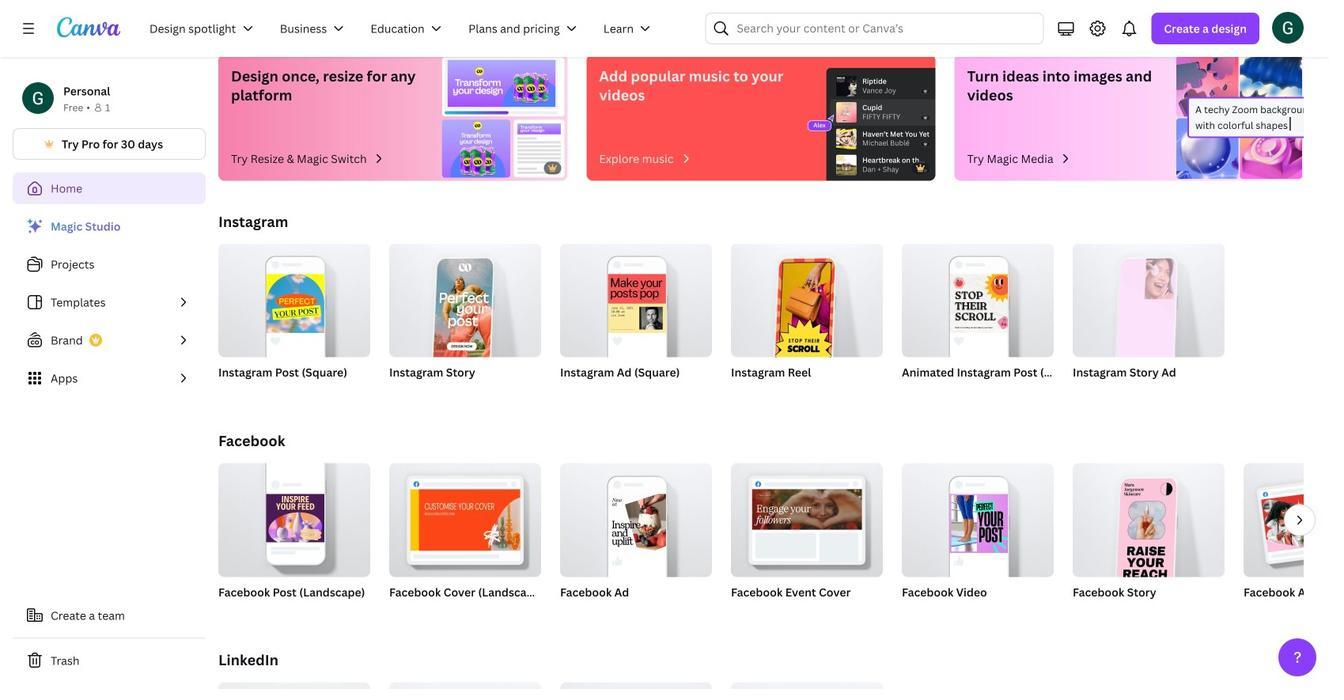 Task type: locate. For each thing, give the bounding box(es) containing it.
greg robinson image
[[1272, 12, 1304, 43]]

list
[[13, 210, 206, 394]]

top level navigation element
[[139, 13, 667, 44]]

group
[[218, 243, 370, 400], [218, 243, 370, 357], [389, 243, 541, 400], [389, 243, 541, 367], [560, 243, 712, 400], [560, 243, 712, 357], [731, 243, 883, 400], [731, 243, 883, 367], [902, 243, 1054, 400], [1073, 243, 1225, 400], [218, 463, 370, 620], [218, 463, 370, 577], [389, 463, 541, 620], [389, 463, 541, 577], [560, 463, 712, 620], [560, 463, 712, 577], [731, 463, 883, 620], [731, 463, 883, 577], [902, 463, 1054, 620], [1073, 463, 1225, 620], [1244, 463, 1329, 620]]

None search field
[[705, 13, 1044, 44]]



Task type: vqa. For each thing, say whether or not it's contained in the screenshot.
Top level navigation ELEMENT
yes



Task type: describe. For each thing, give the bounding box(es) containing it.
Search search field
[[737, 13, 1012, 44]]



